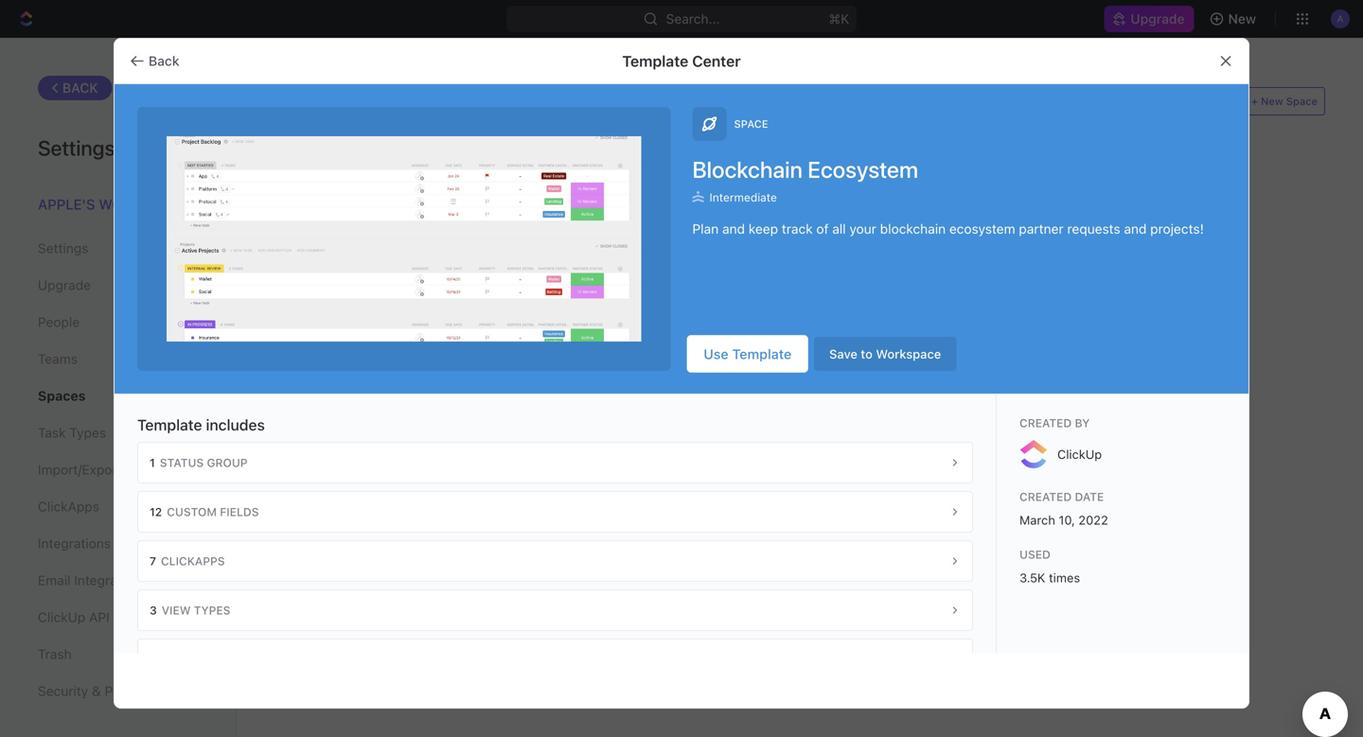 Task type: locate. For each thing, give the bounding box(es) containing it.
clickup up trash
[[38, 610, 85, 625]]

new
[[1228, 11, 1256, 27], [1261, 95, 1283, 107], [128, 427, 152, 440]]

times
[[1049, 571, 1080, 585]]

apple's
[[38, 196, 95, 212]]

settings up apple's
[[38, 135, 115, 160]]

12 custom fields
[[150, 505, 259, 519]]

you have no inaccessible spaces
[[718, 488, 910, 502]]

12
[[150, 505, 162, 519]]

people link
[[38, 306, 198, 338]]

upgrade up people at the top of page
[[38, 277, 91, 293]]

1 horizontal spatial upgrade link
[[1104, 6, 1194, 32]]

spaces (1)
[[274, 93, 354, 111]]

2 and from the left
[[1124, 221, 1147, 236]]

0 vertical spatial workspace
[[99, 196, 186, 212]]

2 horizontal spatial template
[[732, 346, 792, 362]]

1 vertical spatial template
[[732, 346, 792, 362]]

teams link
[[38, 343, 198, 375]]

new inside button
[[1228, 11, 1256, 27]]

template includes
[[137, 416, 265, 434]]

settings
[[38, 135, 115, 160], [38, 240, 88, 256]]

new right the +
[[1261, 95, 1283, 107]]

created up march
[[1019, 490, 1072, 504]]

search...
[[666, 11, 720, 27]]

clickup api
[[38, 610, 110, 625]]

template right use
[[732, 346, 792, 362]]

back
[[62, 80, 98, 96]]

upgrade link up people 'link'
[[38, 269, 198, 301]]

1 status group
[[150, 456, 248, 469]]

clickup for clickup
[[1057, 447, 1102, 461]]

1 horizontal spatial clickup
[[1057, 447, 1102, 461]]

created for created date march 10, 2022
[[1019, 490, 1072, 504]]

intermediate
[[709, 191, 777, 204]]

space right the +
[[1286, 95, 1318, 107]]

spaces
[[274, 93, 332, 111], [462, 93, 519, 111], [682, 93, 739, 111], [38, 388, 86, 404], [867, 488, 910, 502]]

keep
[[749, 221, 778, 236]]

of
[[816, 221, 829, 236]]

0 horizontal spatial upgrade link
[[38, 269, 198, 301]]

7
[[150, 555, 156, 568]]

template up inaccessible spaces
[[622, 52, 688, 70]]

&
[[92, 683, 101, 699]]

1 horizontal spatial upgrade
[[1131, 11, 1185, 27]]

ecosystem
[[808, 156, 918, 183]]

1 vertical spatial clickup
[[38, 610, 85, 625]]

1 horizontal spatial new
[[1228, 11, 1256, 27]]

1 horizontal spatial space
[[1286, 95, 1318, 107]]

new up 1
[[128, 427, 152, 440]]

1 horizontal spatial template
[[622, 52, 688, 70]]

workspace
[[99, 196, 186, 212], [876, 347, 941, 361]]

7 clickapps
[[150, 555, 225, 568]]

plan and keep track of all your blockchain ecosystem partner requests and projects!
[[692, 221, 1204, 236]]

0 vertical spatial settings
[[38, 135, 115, 160]]

blockchain ecosystem
[[692, 156, 918, 183]]

email integration
[[38, 573, 140, 588]]

0 vertical spatial created
[[1019, 416, 1072, 430]]

1 vertical spatial new
[[1261, 95, 1283, 107]]

upgrade link
[[1104, 6, 1194, 32], [38, 269, 198, 301]]

types
[[69, 425, 106, 441]]

new button
[[1202, 4, 1267, 34]]

template for template includes
[[137, 416, 202, 434]]

spaces down teams at the left of the page
[[38, 388, 86, 404]]

template
[[622, 52, 688, 70], [732, 346, 792, 362], [137, 416, 202, 434]]

upgrade left new button in the right of the page
[[1131, 11, 1185, 27]]

settings element
[[0, 38, 237, 737]]

security & permissions
[[38, 683, 178, 699]]

to
[[861, 347, 873, 361]]

upgrade link left new button in the right of the page
[[1104, 6, 1194, 32]]

template up status
[[137, 416, 202, 434]]

new up the +
[[1228, 11, 1256, 27]]

created inside created date march 10, 2022
[[1019, 490, 1072, 504]]

1
[[150, 456, 155, 469]]

clickup api link
[[38, 602, 198, 634]]

+
[[1251, 95, 1258, 107]]

integrations link
[[38, 528, 198, 560]]

plan
[[692, 221, 719, 236]]

permissions
[[105, 683, 178, 699]]

2 created from the top
[[1019, 490, 1072, 504]]

and right plan
[[722, 221, 745, 236]]

0 horizontal spatial space
[[734, 118, 768, 130]]

(0)
[[523, 93, 544, 111]]

apple's workspace
[[38, 196, 186, 212]]

0 horizontal spatial and
[[722, 221, 745, 236]]

3 view types
[[150, 604, 230, 617]]

2 vertical spatial new
[[128, 427, 152, 440]]

template for template center
[[622, 52, 688, 70]]

1 vertical spatial upgrade link
[[38, 269, 198, 301]]

1 vertical spatial created
[[1019, 490, 1072, 504]]

and right requests
[[1124, 221, 1147, 236]]

partner
[[1019, 221, 1064, 236]]

0 vertical spatial clickup
[[1057, 447, 1102, 461]]

1 vertical spatial settings
[[38, 240, 88, 256]]

clickup inside "settings" element
[[38, 610, 85, 625]]

0 horizontal spatial clickup
[[38, 610, 85, 625]]

workspace up settings link
[[99, 196, 186, 212]]

clickapps link
[[38, 491, 198, 523]]

workspace inside "settings" element
[[99, 196, 186, 212]]

inaccessible spaces
[[573, 93, 743, 111]]

created for created by
[[1019, 416, 1072, 430]]

1 horizontal spatial workspace
[[876, 347, 941, 361]]

created left by
[[1019, 416, 1072, 430]]

0 horizontal spatial workspace
[[99, 196, 186, 212]]

0 horizontal spatial template
[[137, 416, 202, 434]]

import/export
[[38, 462, 122, 478]]

task types
[[38, 425, 106, 441]]

spaces left (0)
[[462, 93, 519, 111]]

space
[[1286, 95, 1318, 107], [734, 118, 768, 130]]

new inside "settings" element
[[128, 427, 152, 440]]

2 vertical spatial template
[[137, 416, 202, 434]]

1 vertical spatial upgrade
[[38, 277, 91, 293]]

0 horizontal spatial new
[[128, 427, 152, 440]]

0 vertical spatial template
[[622, 52, 688, 70]]

0 vertical spatial upgrade link
[[1104, 6, 1194, 32]]

1 created from the top
[[1019, 416, 1072, 430]]

1 horizontal spatial and
[[1124, 221, 1147, 236]]

upgrade inside "settings" element
[[38, 277, 91, 293]]

3.5k
[[1019, 571, 1045, 585]]

clickup
[[1057, 447, 1102, 461], [38, 610, 85, 625]]

clickup down by
[[1057, 447, 1102, 461]]

template center
[[622, 52, 741, 70]]

0 vertical spatial space
[[1286, 95, 1318, 107]]

0 horizontal spatial upgrade
[[38, 277, 91, 293]]

0 vertical spatial new
[[1228, 11, 1256, 27]]

email integration link
[[38, 565, 198, 597]]

settings down apple's
[[38, 240, 88, 256]]

1 settings from the top
[[38, 135, 115, 160]]

workspace right to
[[876, 347, 941, 361]]

space up blockchain
[[734, 118, 768, 130]]

date
[[1075, 490, 1104, 504]]



Task type: describe. For each thing, give the bounding box(es) containing it.
1 vertical spatial space
[[734, 118, 768, 130]]

created date march 10, 2022
[[1019, 490, 1108, 527]]

spaces left (1)
[[274, 93, 332, 111]]

1 vertical spatial workspace
[[876, 347, 941, 361]]

center
[[692, 52, 741, 70]]

view
[[162, 604, 191, 617]]

task
[[38, 425, 66, 441]]

use
[[704, 346, 729, 362]]

+ new space
[[1251, 95, 1318, 107]]

status
[[160, 456, 204, 469]]

1 and from the left
[[722, 221, 745, 236]]

requests
[[1067, 221, 1120, 236]]

by
[[1075, 416, 1090, 430]]

clickapps
[[161, 555, 225, 568]]

all
[[832, 221, 846, 236]]

spaces down the "center"
[[682, 93, 739, 111]]

teams
[[38, 351, 78, 367]]

save
[[829, 347, 857, 361]]

spaces inside "settings" element
[[38, 388, 86, 404]]

inaccessible
[[573, 93, 678, 111]]

back link
[[38, 76, 112, 100]]

fields
[[220, 505, 259, 519]]

you
[[718, 488, 739, 502]]

ecosystem
[[949, 221, 1015, 236]]

blockchain
[[692, 156, 803, 183]]

back
[[149, 53, 179, 69]]

settings link
[[38, 232, 198, 265]]

security & permissions link
[[38, 675, 198, 708]]

integration
[[74, 573, 140, 588]]

email
[[38, 573, 71, 588]]

custom
[[167, 505, 217, 519]]

api
[[89, 610, 110, 625]]

spaces right inaccessible
[[867, 488, 910, 502]]

2 horizontal spatial new
[[1261, 95, 1283, 107]]

used
[[1019, 548, 1051, 561]]

archived
[[382, 93, 458, 111]]

use template
[[704, 346, 792, 362]]

used 3.5k times
[[1019, 548, 1080, 585]]

import/export link
[[38, 454, 198, 486]]

archived spaces (0)
[[382, 93, 544, 111]]

people
[[38, 314, 80, 330]]

inaccessible
[[792, 488, 864, 502]]

no
[[774, 488, 788, 502]]

types
[[194, 604, 230, 617]]

spaces link
[[38, 380, 198, 412]]

have
[[743, 488, 770, 502]]

10,
[[1059, 513, 1075, 527]]

clickup for clickup api
[[38, 610, 85, 625]]

trash
[[38, 646, 72, 662]]

track
[[782, 221, 813, 236]]

your
[[849, 221, 876, 236]]

projects!
[[1150, 221, 1204, 236]]

includes
[[206, 416, 265, 434]]

trash link
[[38, 638, 198, 671]]

integrations
[[38, 536, 111, 551]]

back button
[[122, 46, 191, 76]]

⌘k
[[829, 11, 849, 27]]

(1)
[[336, 93, 354, 111]]

group
[[207, 456, 248, 469]]

march
[[1019, 513, 1055, 527]]

2 settings from the top
[[38, 240, 88, 256]]

2022
[[1078, 513, 1108, 527]]

blockchain
[[880, 221, 946, 236]]

save to workspace
[[829, 347, 941, 361]]

0 vertical spatial upgrade
[[1131, 11, 1185, 27]]

clickapps
[[38, 499, 99, 514]]

3
[[150, 604, 157, 617]]

security
[[38, 683, 88, 699]]

created by
[[1019, 416, 1090, 430]]



Task type: vqa. For each thing, say whether or not it's contained in the screenshot.
back 'button'
yes



